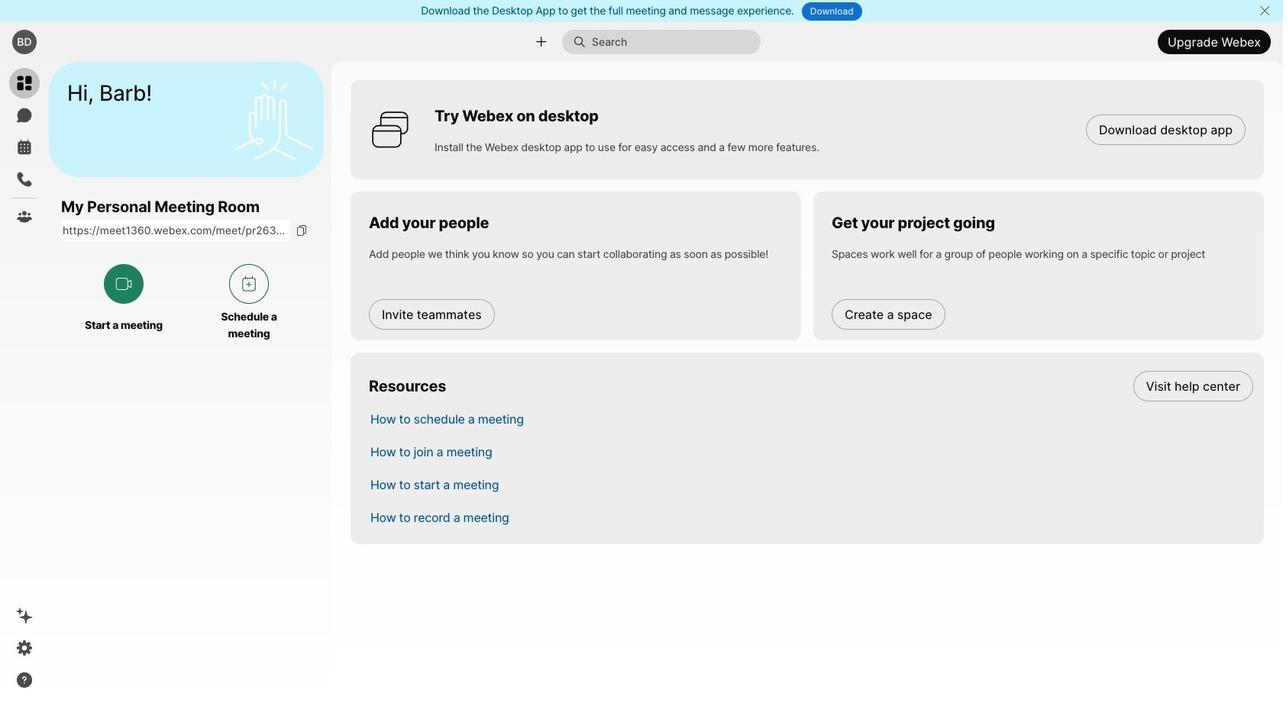 Task type: locate. For each thing, give the bounding box(es) containing it.
3 list item from the top
[[358, 435, 1264, 468]]

webex tab list
[[9, 68, 40, 232]]

2 list item from the top
[[358, 403, 1264, 435]]

list item
[[358, 370, 1264, 403], [358, 403, 1264, 435], [358, 435, 1264, 468], [358, 468, 1264, 501], [358, 501, 1264, 534]]

None text field
[[61, 220, 290, 242]]

5 list item from the top
[[358, 501, 1264, 534]]

navigation
[[0, 62, 49, 710]]



Task type: vqa. For each thing, say whether or not it's contained in the screenshot.
THE CANCEL_16 image on the top right of page
yes



Task type: describe. For each thing, give the bounding box(es) containing it.
1 list item from the top
[[358, 370, 1264, 403]]

4 list item from the top
[[358, 468, 1264, 501]]

cancel_16 image
[[1259, 5, 1271, 17]]

two hands high fiving image
[[228, 74, 320, 165]]



